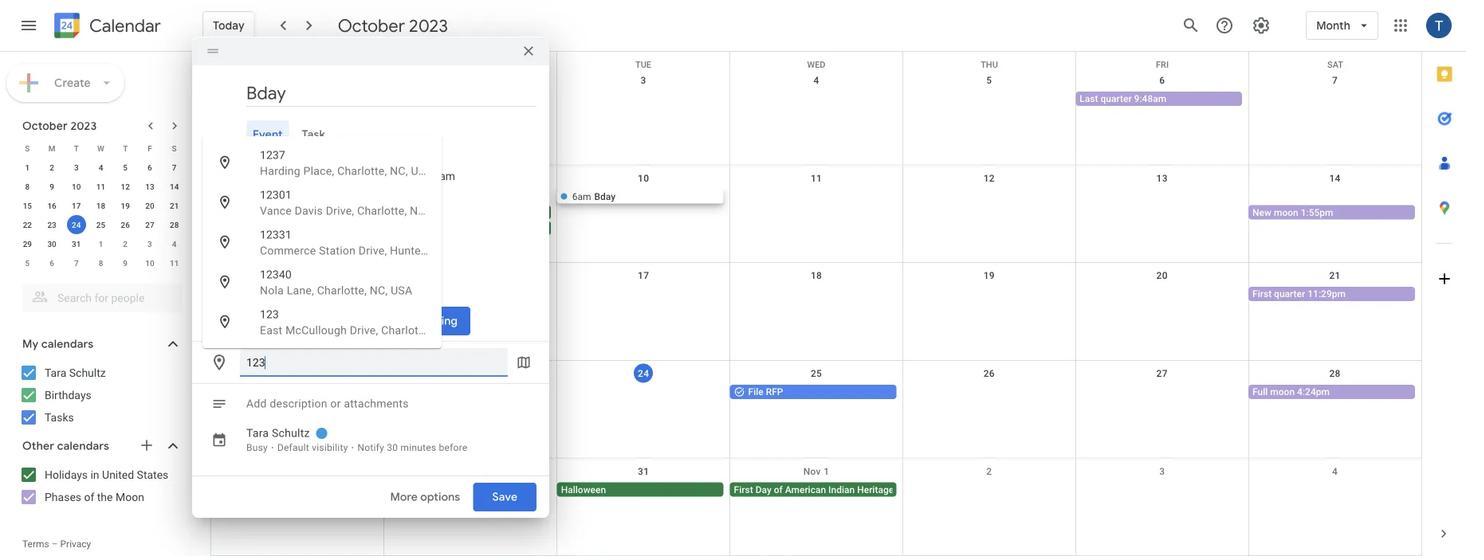 Task type: locate. For each thing, give the bounding box(es) containing it.
28 inside row group
[[170, 220, 179, 230]]

13 down last quarter 9:48am button
[[1157, 173, 1168, 184]]

1 vertical spatial first
[[734, 484, 753, 496]]

1 add from the top
[[246, 284, 267, 297]]

tab list containing event
[[205, 120, 537, 149]]

0 horizontal spatial 25
[[96, 220, 105, 230]]

add
[[246, 284, 267, 297], [246, 398, 267, 411]]

5 option from the top
[[203, 296, 477, 342]]

7 up 14 element
[[172, 163, 177, 172]]

option containing 12340
[[203, 256, 442, 302]]

schultz
[[69, 366, 106, 380], [272, 427, 310, 440]]

4 option from the top
[[203, 256, 442, 302]]

tara up birthdays
[[45, 366, 66, 380]]

0 vertical spatial 25
[[96, 220, 105, 230]]

station
[[319, 244, 356, 257]]

nc,
[[390, 164, 408, 178], [410, 204, 428, 218], [457, 244, 475, 257], [370, 284, 388, 297], [434, 324, 452, 337]]

1 vertical spatial 2023
[[71, 119, 97, 133]]

1 up november 8 element
[[99, 239, 103, 249]]

tara schultz inside the my calendars list
[[45, 366, 106, 380]]

6 down fri
[[1160, 75, 1165, 86]]

End time text field
[[418, 167, 456, 186]]

0 vertical spatial 1
[[25, 163, 30, 172]]

9 up 16 element
[[50, 182, 54, 191]]

12 inside october 2023 grid
[[121, 182, 130, 191]]

1 option from the top
[[203, 137, 442, 183]]

0 horizontal spatial 6
[[50, 258, 54, 268]]

t left "f"
[[123, 144, 128, 153]]

24, today element
[[67, 215, 86, 234]]

visibility
[[312, 443, 348, 454]]

0 horizontal spatial tara
[[45, 366, 66, 380]]

2 horizontal spatial 11
[[811, 173, 822, 184]]

november 11 element
[[165, 254, 184, 273]]

0 vertical spatial month
[[1317, 18, 1351, 33]]

usa inside 12301 vance davis drive, charlotte, nc, usa
[[431, 204, 453, 218]]

0 horizontal spatial 5
[[25, 258, 30, 268]]

calendars
[[41, 337, 94, 352], [57, 439, 109, 454]]

2023 down create
[[71, 119, 97, 133]]

w
[[97, 144, 104, 153]]

Add title and time text field
[[246, 81, 537, 105]]

nc, for 12331 commerce station drive, huntersville, nc, usa
[[457, 244, 475, 257]]

1 horizontal spatial 19
[[984, 271, 995, 282]]

0 horizontal spatial 27
[[145, 220, 154, 230]]

24 cell
[[64, 215, 89, 234]]

day down columbus day button on the left
[[477, 223, 493, 234]]

–
[[404, 170, 412, 183], [52, 539, 58, 550]]

add for add description or attachments
[[246, 398, 267, 411]]

nc, down indigenous peoples' day 'button'
[[457, 244, 475, 257]]

2023 up add title and time "text field"
[[409, 14, 448, 37]]

28 up november 4 element
[[170, 220, 179, 230]]

my
[[22, 337, 39, 352]]

drive, inside 123 east mccullough drive, charlotte, nc, usa
[[350, 324, 378, 337]]

29 inside october 2023 grid
[[23, 239, 32, 249]]

schultz inside the my calendars list
[[69, 366, 106, 380]]

sat
[[1328, 60, 1344, 70]]

october up "m"
[[22, 119, 68, 133]]

0 vertical spatial 27
[[145, 220, 154, 230]]

cell
[[211, 92, 384, 108], [384, 92, 557, 108], [557, 92, 730, 108], [903, 92, 1076, 108], [1249, 92, 1422, 108], [211, 189, 384, 237], [384, 189, 557, 237], [730, 189, 903, 237], [903, 189, 1076, 237], [1076, 189, 1249, 237], [211, 287, 384, 303], [384, 287, 557, 303], [557, 287, 730, 303], [903, 287, 1076, 303], [1076, 287, 1249, 303], [211, 385, 384, 401], [384, 385, 557, 401], [557, 385, 730, 401], [903, 385, 1076, 401], [1076, 385, 1249, 401], [384, 483, 557, 499], [903, 483, 1076, 499], [1076, 483, 1249, 499], [1249, 483, 1422, 499]]

settings menu image
[[1252, 16, 1271, 35]]

0 horizontal spatial schultz
[[69, 366, 106, 380]]

12 inside grid
[[984, 173, 995, 184]]

25 element
[[91, 215, 110, 234]]

drive, inside 12301 vance davis drive, charlotte, nc, usa
[[326, 204, 354, 218]]

2 horizontal spatial day
[[756, 484, 772, 496]]

0 horizontal spatial 19
[[121, 201, 130, 211]]

month
[[1317, 18, 1351, 33], [896, 484, 924, 496]]

6 down "f"
[[148, 163, 152, 172]]

october
[[338, 14, 405, 37], [22, 119, 68, 133]]

30 right notify
[[387, 443, 398, 454]]

fri
[[1156, 60, 1169, 70]]

– right terms
[[52, 539, 58, 550]]

2 vertical spatial 1
[[824, 466, 830, 477]]

tara schultz up default
[[246, 427, 310, 440]]

0 horizontal spatial 26
[[121, 220, 130, 230]]

13 up '20' element
[[145, 182, 154, 191]]

7 down sat
[[1333, 75, 1338, 86]]

1 vertical spatial 26
[[984, 368, 995, 379]]

31 inside grid
[[638, 466, 649, 477]]

row
[[211, 52, 1422, 70], [211, 68, 1422, 166], [15, 139, 187, 158], [15, 158, 187, 177], [211, 166, 1422, 263], [15, 177, 187, 196], [15, 196, 187, 215], [15, 215, 187, 234], [15, 234, 187, 254], [15, 254, 187, 273], [211, 263, 1422, 361], [211, 361, 1422, 459], [211, 459, 1422, 557]]

tara schultz
[[45, 366, 106, 380], [246, 427, 310, 440]]

row containing 1
[[15, 158, 187, 177]]

moon inside new moon 1:55pm button
[[1274, 207, 1299, 218]]

1 vertical spatial 31
[[638, 466, 649, 477]]

calendar
[[89, 15, 161, 37]]

14 for sun
[[1330, 173, 1341, 184]]

1 vertical spatial 23
[[465, 368, 476, 379]]

zone
[[342, 198, 365, 212]]

1 horizontal spatial 30
[[387, 443, 398, 454]]

today
[[213, 18, 245, 33]]

20 element
[[140, 196, 159, 215]]

0 vertical spatial 18
[[96, 201, 105, 211]]

28 up full moon 4:24pm button
[[1330, 368, 1341, 379]]

november 4 element
[[165, 234, 184, 254]]

schultz up birthdays
[[69, 366, 106, 380]]

25 down the "18" element
[[96, 220, 105, 230]]

14 up new moon 1:55pm button
[[1330, 173, 1341, 184]]

19 inside grid
[[984, 271, 995, 282]]

1 horizontal spatial –
[[404, 170, 412, 183]]

4 up november 11 element
[[172, 239, 177, 249]]

0 vertical spatial 26
[[121, 220, 130, 230]]

0 horizontal spatial 31
[[72, 239, 81, 249]]

calendars up in
[[57, 439, 109, 454]]

united
[[102, 469, 134, 482]]

indigenous
[[388, 223, 436, 234]]

3
[[641, 75, 647, 86], [74, 163, 79, 172], [148, 239, 152, 249], [1160, 466, 1165, 477]]

quarter
[[1101, 93, 1132, 104], [1274, 289, 1306, 300]]

0 horizontal spatial 15
[[23, 201, 32, 211]]

option
[[203, 137, 442, 183], [203, 176, 453, 222], [203, 216, 499, 262], [203, 256, 442, 302], [203, 296, 477, 342]]

phases of the moon
[[45, 491, 144, 504]]

0 vertical spatial tara
[[45, 366, 66, 380]]

t
[[74, 144, 79, 153], [123, 144, 128, 153]]

17 inside grid
[[638, 271, 649, 282]]

moon for full
[[1271, 387, 1295, 398]]

1 vertical spatial 29
[[292, 466, 303, 477]]

nc, inside 12331 commerce station drive, huntersville, nc, usa
[[457, 244, 475, 257]]

1 horizontal spatial schultz
[[272, 427, 310, 440]]

2 vertical spatial 6
[[50, 258, 54, 268]]

22 up 29 element
[[23, 220, 32, 230]]

usa for 12331 commerce station drive, huntersville, nc, usa
[[478, 244, 499, 257]]

31 element
[[67, 234, 86, 254]]

1 vertical spatial 25
[[811, 368, 822, 379]]

calendars right "my"
[[41, 337, 94, 352]]

nc, inside 12301 vance davis drive, charlotte, nc, usa
[[410, 204, 428, 218]]

add inside dropdown button
[[246, 284, 267, 297]]

15 down time
[[292, 271, 303, 282]]

7 inside "element"
[[74, 258, 79, 268]]

description
[[270, 398, 327, 411]]

option containing 1237
[[203, 137, 442, 183]]

19 element
[[116, 196, 135, 215]]

nc, inside 12340 nola lane, charlotte, nc, usa
[[370, 284, 388, 297]]

1 vertical spatial quarter
[[1274, 289, 1306, 300]]

14 for october 2023
[[170, 182, 179, 191]]

0 vertical spatial 22
[[23, 220, 32, 230]]

location list box
[[203, 136, 499, 348]]

2 add from the top
[[246, 398, 267, 411]]

15 inside 15 element
[[23, 201, 32, 211]]

30 element
[[42, 234, 61, 254]]

2 option from the top
[[203, 176, 453, 222]]

usa inside 12331 commerce station drive, huntersville, nc, usa
[[478, 244, 499, 257]]

10 element
[[67, 177, 86, 196]]

19
[[121, 201, 130, 211], [984, 271, 995, 282]]

14 up 21 element
[[170, 182, 179, 191]]

first left american
[[734, 484, 753, 496]]

21 inside grid
[[1330, 271, 1341, 282]]

1 horizontal spatial 2
[[123, 239, 128, 249]]

11 element
[[91, 177, 110, 196]]

0 horizontal spatial s
[[25, 144, 30, 153]]

charlotte, down station
[[317, 284, 367, 297]]

0 horizontal spatial 20
[[145, 201, 154, 211]]

6 inside "element"
[[50, 258, 54, 268]]

9
[[50, 182, 54, 191], [123, 258, 128, 268]]

1 vertical spatial 9
[[123, 258, 128, 268]]

12340 nola lane, charlotte, nc, usa
[[260, 268, 413, 297]]

6
[[1160, 75, 1165, 86], [148, 163, 152, 172], [50, 258, 54, 268]]

11 inside grid
[[811, 173, 822, 184]]

nc, inside 123 east mccullough drive, charlotte, nc, usa
[[434, 324, 452, 337]]

nc, up 123 east mccullough drive, charlotte, nc, usa
[[370, 284, 388, 297]]

0 vertical spatial quarter
[[1101, 93, 1132, 104]]

23
[[47, 220, 56, 230], [465, 368, 476, 379]]

1 vertical spatial 22
[[292, 368, 303, 379]]

19 inside 19 element
[[121, 201, 130, 211]]

american
[[785, 484, 826, 496]]

1 horizontal spatial 1
[[99, 239, 103, 249]]

schultz up default
[[272, 427, 310, 440]]

1 horizontal spatial 27
[[1157, 368, 1168, 379]]

26 element
[[116, 215, 135, 234]]

1 horizontal spatial tara
[[246, 427, 269, 440]]

0 vertical spatial schultz
[[69, 366, 106, 380]]

1 horizontal spatial month
[[1317, 18, 1351, 33]]

0 vertical spatial 28
[[170, 220, 179, 230]]

0 horizontal spatial 13
[[145, 182, 154, 191]]

2 vertical spatial day
[[756, 484, 772, 496]]

2 horizontal spatial 2
[[987, 466, 992, 477]]

october up add title and time "text field"
[[338, 14, 405, 37]]

10 for october 2023
[[72, 182, 81, 191]]

10
[[638, 173, 649, 184], [72, 182, 81, 191], [145, 258, 154, 268]]

30 inside october 2023 grid
[[47, 239, 56, 249]]

nc, up indigenous
[[410, 204, 428, 218]]

9 inside 'element'
[[123, 258, 128, 268]]

1 horizontal spatial 26
[[984, 368, 995, 379]]

28 inside grid
[[1330, 368, 1341, 379]]

2 vertical spatial 7
[[74, 258, 79, 268]]

1 vertical spatial 15
[[292, 271, 303, 282]]

october 2023 up add title and time "text field"
[[338, 14, 448, 37]]

2 s from the left
[[172, 144, 177, 153]]

0 horizontal spatial 14
[[170, 182, 179, 191]]

november 1 element
[[91, 234, 110, 254]]

m
[[48, 144, 55, 153]]

add guests
[[246, 284, 305, 297]]

30 up november 6 "element" on the top
[[47, 239, 56, 249]]

charlotte,
[[337, 164, 387, 178], [357, 204, 407, 218], [317, 284, 367, 297], [381, 324, 431, 337]]

nc, inside 1237 harding place, charlotte, nc, usa
[[390, 164, 408, 178]]

2 horizontal spatial 5
[[987, 75, 992, 86]]

0 horizontal spatial 29
[[23, 239, 32, 249]]

0 vertical spatial 17
[[72, 201, 81, 211]]

1 vertical spatial moon
[[1271, 387, 1295, 398]]

12 for october 2023
[[121, 182, 130, 191]]

0 horizontal spatial 8
[[25, 182, 30, 191]]

s left "m"
[[25, 144, 30, 153]]

nc, down add guests dropdown button
[[434, 324, 452, 337]]

21 up 28 element
[[170, 201, 179, 211]]

drive,
[[326, 204, 354, 218], [359, 244, 387, 257], [350, 324, 378, 337]]

2 horizontal spatial 6
[[1160, 75, 1165, 86]]

time
[[314, 198, 339, 212]]

5 up 12 element
[[123, 163, 128, 172]]

9 down november 2 element
[[123, 258, 128, 268]]

14 inside grid
[[1330, 173, 1341, 184]]

quarter left 11:29pm
[[1274, 289, 1306, 300]]

grid
[[211, 52, 1422, 557]]

0 vertical spatial 5
[[987, 75, 992, 86]]

25 inside grid
[[811, 368, 822, 379]]

tara schultz up birthdays
[[45, 366, 106, 380]]

charlotte, up 12331 commerce station drive, huntersville, nc, usa
[[357, 204, 407, 218]]

1 up 15 element
[[25, 163, 30, 172]]

of left the
[[84, 491, 94, 504]]

10 inside grid
[[638, 173, 649, 184]]

add description or attachments
[[246, 398, 409, 411]]

25 up file rfp "button"
[[811, 368, 822, 379]]

22 up description
[[292, 368, 303, 379]]

29 for nov 1
[[292, 466, 303, 477]]

row group containing 1
[[15, 158, 187, 273]]

add down 12340
[[246, 284, 267, 297]]

1 horizontal spatial of
[[774, 484, 783, 496]]

month right heritage
[[896, 484, 924, 496]]

0 horizontal spatial 10
[[72, 182, 81, 191]]

of
[[774, 484, 783, 496], [84, 491, 94, 504]]

27 inside grid
[[1157, 368, 1168, 379]]

0 vertical spatial day
[[434, 207, 450, 218]]

first quarter 11:29pm button
[[1249, 287, 1415, 302]]

6 inside grid
[[1160, 75, 1165, 86]]

day for columbus
[[434, 207, 450, 218]]

my calendars button
[[3, 332, 198, 357]]

23 up "before"
[[465, 368, 476, 379]]

0 horizontal spatial tara schultz
[[45, 366, 106, 380]]

1 horizontal spatial 15
[[292, 271, 303, 282]]

first left 11:29pm
[[1253, 289, 1272, 300]]

other calendars list
[[3, 463, 198, 510]]

tasks
[[45, 411, 74, 424]]

None search field
[[0, 278, 198, 313]]

– left end time text box
[[404, 170, 412, 183]]

november 3 element
[[140, 234, 159, 254]]

other calendars button
[[3, 434, 198, 459]]

notify
[[358, 443, 384, 454]]

30 inside grid
[[465, 466, 476, 477]]

drive, for mccullough
[[350, 324, 378, 337]]

4 down wed
[[814, 75, 819, 86]]

25 inside row group
[[96, 220, 105, 230]]

21 up first quarter 11:29pm button
[[1330, 271, 1341, 282]]

15 up 22 element on the top of the page
[[23, 201, 32, 211]]

29 down default
[[292, 466, 303, 477]]

3 option from the top
[[203, 216, 499, 262]]

28
[[170, 220, 179, 230], [1330, 368, 1341, 379]]

5 inside grid
[[987, 75, 992, 86]]

6 down 30 element
[[50, 258, 54, 268]]

29 for 1
[[23, 239, 32, 249]]

23 down the 16
[[47, 220, 56, 230]]

1 horizontal spatial 31
[[638, 466, 649, 477]]

29 down 22 element on the top of the page
[[23, 239, 32, 249]]

day left american
[[756, 484, 772, 496]]

17
[[72, 201, 81, 211], [638, 271, 649, 282]]

quarter right last
[[1101, 93, 1132, 104]]

0 horizontal spatial quarter
[[1101, 93, 1132, 104]]

1 vertical spatial add
[[246, 398, 267, 411]]

1 vertical spatial 1
[[99, 239, 103, 249]]

tab list
[[1423, 52, 1467, 512], [205, 120, 537, 149]]

5 down 29 element
[[25, 258, 30, 268]]

2 horizontal spatial 8
[[295, 173, 301, 184]]

6am
[[572, 191, 591, 202]]

file
[[749, 387, 764, 398]]

30 down "before"
[[465, 466, 476, 477]]

or
[[330, 398, 341, 411]]

a
[[272, 255, 278, 270]]

2 horizontal spatial 7
[[1333, 75, 1338, 86]]

31 up november 7 "element"
[[72, 239, 81, 249]]

moon
[[116, 491, 144, 504]]

7 down 31 element
[[74, 258, 79, 268]]

16 element
[[42, 196, 61, 215]]

1 vertical spatial calendars
[[57, 439, 109, 454]]

calendars inside dropdown button
[[41, 337, 94, 352]]

calendars for other calendars
[[57, 439, 109, 454]]

day
[[434, 207, 450, 218], [477, 223, 493, 234], [756, 484, 772, 496]]

31 up halloween 'button' on the bottom of the page
[[638, 466, 649, 477]]

1 t from the left
[[74, 144, 79, 153]]

8 up 15 element
[[25, 182, 30, 191]]

0 vertical spatial october 2023
[[338, 14, 448, 37]]

calendars inside dropdown button
[[57, 439, 109, 454]]

of left american
[[774, 484, 783, 496]]

13 inside row group
[[145, 182, 154, 191]]

1 vertical spatial 24
[[638, 368, 649, 379]]

holidays
[[45, 469, 88, 482]]

123 east mccullough drive, charlotte, nc, usa
[[260, 308, 477, 337]]

8 down "november 1" element
[[99, 258, 103, 268]]

15 element
[[18, 196, 37, 215]]

8 left place,
[[295, 173, 301, 184]]

0 horizontal spatial 28
[[170, 220, 179, 230]]

5
[[987, 75, 992, 86], [123, 163, 128, 172], [25, 258, 30, 268]]

1 right nov
[[824, 466, 830, 477]]

month inside button
[[896, 484, 924, 496]]

1 vertical spatial 28
[[1330, 368, 1341, 379]]

22 element
[[18, 215, 37, 234]]

new
[[1253, 207, 1272, 218]]

day up peoples'
[[434, 207, 450, 218]]

0 vertical spatial 24
[[72, 220, 81, 230]]

26
[[121, 220, 130, 230], [984, 368, 995, 379]]

charlotte, up 12301 vance davis drive, charlotte, nc, usa
[[337, 164, 387, 178]]

usa for 123 east mccullough drive, charlotte, nc, usa
[[455, 324, 477, 337]]

heritage
[[857, 484, 894, 496]]

t left w
[[74, 144, 79, 153]]

moon inside full moon 4:24pm button
[[1271, 387, 1295, 398]]

0 vertical spatial 29
[[23, 239, 32, 249]]

1 vertical spatial 2
[[123, 239, 128, 249]]

31 inside october 2023 grid
[[72, 239, 81, 249]]

default visibility
[[277, 443, 348, 454]]

11
[[811, 173, 822, 184], [96, 182, 105, 191], [170, 258, 179, 268]]

0 vertical spatial 7
[[1333, 75, 1338, 86]]

new moon 1:55pm
[[1253, 207, 1334, 218]]

usa inside 123 east mccullough drive, charlotte, nc, usa
[[455, 324, 477, 337]]

14
[[1330, 173, 1341, 184], [170, 182, 179, 191]]

1 vertical spatial 19
[[984, 271, 995, 282]]

moon right new
[[1274, 207, 1299, 218]]

s right "f"
[[172, 144, 177, 153]]

4:24pm
[[1298, 387, 1330, 398]]

1 horizontal spatial october 2023
[[338, 14, 448, 37]]

0 horizontal spatial 1
[[25, 163, 30, 172]]

0 vertical spatial first
[[1253, 289, 1272, 300]]

add left description
[[246, 398, 267, 411]]

0 horizontal spatial october
[[22, 119, 68, 133]]

month up sat
[[1317, 18, 1351, 33]]

moon right full
[[1271, 387, 1295, 398]]

14 inside row group
[[170, 182, 179, 191]]

calendars for my calendars
[[41, 337, 94, 352]]

7 inside grid
[[1333, 75, 1338, 86]]

drive, inside 12331 commerce station drive, huntersville, nc, usa
[[359, 244, 387, 257]]

29
[[23, 239, 32, 249], [292, 466, 303, 477]]

12340
[[260, 268, 292, 281]]

24 inside cell
[[72, 220, 81, 230]]

1 vertical spatial tara schultz
[[246, 427, 310, 440]]

13 inside grid
[[1157, 173, 1168, 184]]

0 vertical spatial 9
[[50, 182, 54, 191]]

row group
[[15, 158, 187, 273]]

5 down thu
[[987, 75, 992, 86]]

nc, left end time text box
[[390, 164, 408, 178]]

25
[[96, 220, 105, 230], [811, 368, 822, 379]]

0 vertical spatial 23
[[47, 220, 56, 230]]

22 inside grid
[[292, 368, 303, 379]]

indigenous peoples' day button
[[384, 221, 551, 236]]

october 2023 up "m"
[[22, 119, 97, 133]]

option containing 12331
[[203, 216, 499, 262]]

27
[[145, 220, 154, 230], [1157, 368, 1168, 379]]

1 horizontal spatial 25
[[811, 368, 822, 379]]

charlotte, down add guests dropdown button
[[381, 324, 431, 337]]

2 vertical spatial 30
[[465, 466, 476, 477]]

13 element
[[140, 177, 159, 196]]

12
[[984, 173, 995, 184], [121, 182, 130, 191]]

1 horizontal spatial 20
[[1157, 271, 1168, 282]]

other calendars
[[22, 439, 109, 454]]

8 inside grid
[[295, 173, 301, 184]]

8 for sun
[[295, 173, 301, 184]]

tara up busy
[[246, 427, 269, 440]]

1 horizontal spatial 14
[[1330, 173, 1341, 184]]

option containing 12301
[[203, 176, 453, 222]]

quarter for 9:48am
[[1101, 93, 1132, 104]]

0 vertical spatial calendars
[[41, 337, 94, 352]]

day inside button
[[756, 484, 772, 496]]



Task type: vqa. For each thing, say whether or not it's contained in the screenshot.


Task type: describe. For each thing, give the bounding box(es) containing it.
Location text field
[[246, 348, 502, 377]]

peoples'
[[438, 223, 474, 234]]

in
[[90, 469, 99, 482]]

30 for 1
[[47, 239, 56, 249]]

file rfp
[[749, 387, 784, 398]]

17 element
[[67, 196, 86, 215]]

31 for nov 1
[[638, 466, 649, 477]]

charlotte, inside 123 east mccullough drive, charlotte, nc, usa
[[381, 324, 431, 337]]

find a time button
[[240, 248, 311, 277]]

place,
[[303, 164, 334, 178]]

11:29pm
[[1308, 289, 1346, 300]]

moon for new
[[1274, 207, 1299, 218]]

quarter for 11:29pm
[[1274, 289, 1306, 300]]

2 for 1
[[123, 239, 128, 249]]

row containing sun
[[211, 52, 1422, 70]]

10 for sun
[[638, 173, 649, 184]]

charlotte, inside 12301 vance davis drive, charlotte, nc, usa
[[357, 204, 407, 218]]

default
[[277, 443, 309, 454]]

november 5 element
[[18, 254, 37, 273]]

9:48am
[[1134, 93, 1167, 104]]

vance
[[260, 204, 292, 218]]

row containing 5
[[15, 254, 187, 273]]

attachments
[[344, 398, 409, 411]]

busy
[[246, 443, 268, 454]]

usa inside 12340 nola lane, charlotte, nc, usa
[[391, 284, 413, 297]]

1 inside grid
[[824, 466, 830, 477]]

columbus
[[388, 207, 432, 218]]

1 horizontal spatial october
[[338, 14, 405, 37]]

14 element
[[165, 177, 184, 196]]

Search for people text field
[[32, 284, 172, 313]]

23 element
[[42, 215, 61, 234]]

halloween button
[[557, 483, 724, 497]]

1 inside row
[[25, 163, 30, 172]]

of inside other calendars list
[[84, 491, 94, 504]]

first for first quarter 11:29pm
[[1253, 289, 1272, 300]]

full moon 4:24pm
[[1253, 387, 1330, 398]]

today button
[[203, 6, 255, 45]]

calendar element
[[51, 10, 161, 45]]

other
[[22, 439, 54, 454]]

2 for nov 1
[[987, 466, 992, 477]]

30 for nov 1
[[465, 466, 476, 477]]

24 inside grid
[[638, 368, 649, 379]]

holidays in united states
[[45, 469, 169, 482]]

states
[[137, 469, 169, 482]]

november 7 element
[[67, 254, 86, 273]]

task button
[[296, 120, 332, 149]]

1 vertical spatial 6
[[148, 163, 152, 172]]

time
[[281, 255, 305, 270]]

1 horizontal spatial tab list
[[1423, 52, 1467, 512]]

last
[[1080, 93, 1098, 104]]

november 6 element
[[42, 254, 61, 273]]

harding
[[260, 164, 301, 178]]

time zone
[[314, 198, 365, 212]]

minutes
[[401, 443, 436, 454]]

november 8 element
[[91, 254, 110, 273]]

first quarter 11:29pm
[[1253, 289, 1346, 300]]

add guests button
[[240, 277, 537, 305]]

4 down full moon 4:24pm button
[[1333, 466, 1338, 477]]

drive, for station
[[359, 244, 387, 257]]

0 vertical spatial 2023
[[409, 14, 448, 37]]

cell containing columbus day
[[384, 189, 557, 237]]

usa for 12301 vance davis drive, charlotte, nc, usa
[[431, 204, 453, 218]]

row containing s
[[15, 139, 187, 158]]

thu
[[981, 60, 998, 70]]

november 9 element
[[116, 254, 135, 273]]

1 vertical spatial 7
[[172, 163, 177, 172]]

notify 30 minutes before
[[358, 443, 468, 454]]

1 vertical spatial 5
[[123, 163, 128, 172]]

all day
[[268, 198, 301, 212]]

privacy
[[60, 539, 91, 550]]

first for first day of american indian heritage month
[[734, 484, 753, 496]]

12301 vance davis drive, charlotte, nc, usa
[[260, 188, 453, 218]]

nc, for 12301 vance davis drive, charlotte, nc, usa
[[410, 204, 428, 218]]

my calendars
[[22, 337, 94, 352]]

find
[[246, 255, 269, 270]]

1 vertical spatial –
[[52, 539, 58, 550]]

rfp
[[766, 387, 784, 398]]

file rfp button
[[730, 385, 897, 399]]

create button
[[6, 64, 124, 102]]

guests
[[270, 284, 305, 297]]

1 vertical spatial tara
[[246, 427, 269, 440]]

columbus day indigenous peoples' day
[[388, 207, 493, 234]]

birthdays
[[45, 389, 91, 402]]

mon
[[461, 60, 480, 70]]

halloween
[[561, 484, 606, 496]]

22 inside 22 element
[[23, 220, 32, 230]]

1 horizontal spatial 8
[[99, 258, 103, 268]]

columbus day button
[[384, 205, 551, 220]]

2 t from the left
[[123, 144, 128, 153]]

123
[[260, 308, 279, 321]]

charlotte, inside 12340 nola lane, charlotte, nc, usa
[[317, 284, 367, 297]]

1 horizontal spatial 11
[[170, 258, 179, 268]]

0 horizontal spatial 9
[[50, 182, 54, 191]]

12 for sun
[[984, 173, 995, 184]]

1 vertical spatial october 2023
[[22, 119, 97, 133]]

full
[[1253, 387, 1268, 398]]

18 element
[[91, 196, 110, 215]]

first day of american indian heritage month button
[[730, 483, 924, 497]]

usa inside 1237 harding place, charlotte, nc, usa
[[411, 164, 433, 178]]

calendar heading
[[86, 15, 161, 37]]

first day of american indian heritage month
[[734, 484, 924, 496]]

to element
[[404, 170, 412, 183]]

31 for 1
[[72, 239, 81, 249]]

17 inside october 2023 grid
[[72, 201, 81, 211]]

of inside button
[[774, 484, 783, 496]]

grid containing 3
[[211, 52, 1422, 557]]

all
[[268, 198, 281, 212]]

1237
[[260, 149, 285, 162]]

tara inside the my calendars list
[[45, 366, 66, 380]]

4 up the 11 element
[[99, 163, 103, 172]]

row containing 24
[[211, 361, 1422, 459]]

add other calendars image
[[139, 438, 155, 454]]

terms link
[[22, 539, 49, 550]]

nc, for 123 east mccullough drive, charlotte, nc, usa
[[434, 324, 452, 337]]

tue
[[636, 60, 652, 70]]

28 element
[[165, 215, 184, 234]]

12331
[[260, 228, 292, 241]]

add for add guests
[[246, 284, 267, 297]]

0 vertical spatial –
[[404, 170, 412, 183]]

12331 commerce station drive, huntersville, nc, usa
[[260, 228, 499, 257]]

11 for sun
[[811, 173, 822, 184]]

last quarter 9:48am
[[1080, 93, 1167, 104]]

13 for sun
[[1157, 173, 1168, 184]]

13 for october 2023
[[145, 182, 154, 191]]

option containing 123
[[203, 296, 477, 342]]

privacy link
[[60, 539, 91, 550]]

1 vertical spatial october
[[22, 119, 68, 133]]

month inside popup button
[[1317, 18, 1351, 33]]

nov 1
[[804, 466, 830, 477]]

21 inside row group
[[170, 201, 179, 211]]

lane,
[[287, 284, 314, 297]]

new moon 1:55pm button
[[1249, 205, 1415, 220]]

the
[[97, 491, 113, 504]]

october 2023 grid
[[15, 139, 187, 273]]

2 vertical spatial 5
[[25, 258, 30, 268]]

27 element
[[140, 215, 159, 234]]

26 inside row group
[[121, 220, 130, 230]]

nola
[[260, 284, 284, 297]]

0 vertical spatial 2
[[50, 163, 54, 172]]

12 element
[[116, 177, 135, 196]]

commerce
[[260, 244, 316, 257]]

my calendars list
[[3, 360, 198, 431]]

1 horizontal spatial 23
[[465, 368, 476, 379]]

november 10 element
[[140, 254, 159, 273]]

before
[[439, 443, 468, 454]]

8 for october 2023
[[25, 182, 30, 191]]

27 inside 27 element
[[145, 220, 154, 230]]

18 inside the "18" element
[[96, 201, 105, 211]]

bday
[[594, 191, 616, 202]]

november 2 element
[[116, 234, 135, 254]]

10 inside "element"
[[145, 258, 154, 268]]

indian
[[829, 484, 855, 496]]

create
[[54, 76, 91, 90]]

26 inside grid
[[984, 368, 995, 379]]

row containing 3
[[211, 68, 1422, 166]]

12301
[[260, 188, 292, 202]]

terms
[[22, 539, 49, 550]]

1237 harding place, charlotte, nc, usa
[[260, 149, 433, 178]]

1 horizontal spatial 18
[[811, 271, 822, 282]]

drive, for davis
[[326, 204, 354, 218]]

huntersville,
[[390, 244, 454, 257]]

20 inside grid
[[145, 201, 154, 211]]

mccullough
[[286, 324, 347, 337]]

charlotte, inside 1237 harding place, charlotte, nc, usa
[[337, 164, 387, 178]]

1:55pm
[[1301, 207, 1334, 218]]

month button
[[1306, 6, 1379, 45]]

1 vertical spatial 30
[[387, 443, 398, 454]]

1 vertical spatial day
[[477, 223, 493, 234]]

29 element
[[18, 234, 37, 254]]

1 vertical spatial schultz
[[272, 427, 310, 440]]

time zone button
[[307, 191, 372, 219]]

main drawer image
[[19, 16, 38, 35]]

6am bday
[[572, 191, 616, 202]]

21 element
[[165, 196, 184, 215]]

full moon 4:24pm button
[[1249, 385, 1415, 399]]

11 for october 2023
[[96, 182, 105, 191]]

wed
[[807, 60, 826, 70]]

16
[[47, 201, 56, 211]]

find a time
[[246, 255, 305, 270]]

day for first
[[756, 484, 772, 496]]

event button
[[246, 120, 289, 149]]

23 inside the 23 element
[[47, 220, 56, 230]]

row containing 22
[[15, 215, 187, 234]]

davis
[[295, 204, 323, 218]]

1 s from the left
[[25, 144, 30, 153]]



